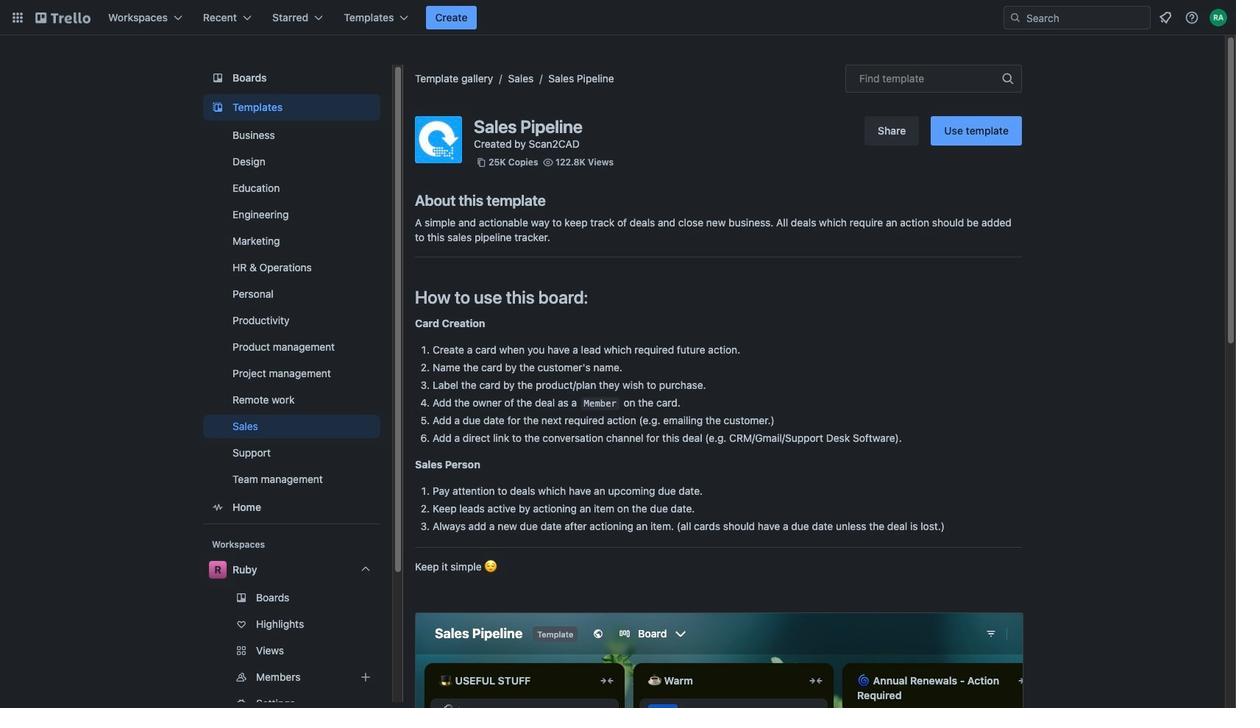 Task type: describe. For each thing, give the bounding box(es) containing it.
1 forward image from the top
[[378, 642, 395, 660]]

add image
[[357, 669, 375, 687]]

board image
[[209, 69, 227, 87]]

back to home image
[[35, 6, 91, 29]]

home image
[[209, 499, 227, 517]]

2 forward image from the top
[[378, 695, 395, 709]]

template board image
[[209, 99, 227, 116]]

Search field
[[1021, 7, 1150, 28]]



Task type: vqa. For each thing, say whether or not it's contained in the screenshot.
sm icon
no



Task type: locate. For each thing, give the bounding box(es) containing it.
forward image
[[378, 642, 395, 660], [378, 695, 395, 709]]

0 notifications image
[[1157, 9, 1175, 26]]

forward image down forward icon
[[378, 695, 395, 709]]

None field
[[846, 65, 1022, 93]]

scan2cad image
[[415, 116, 462, 163]]

primary element
[[0, 0, 1236, 35]]

0 vertical spatial forward image
[[378, 642, 395, 660]]

forward image up forward icon
[[378, 642, 395, 660]]

1 vertical spatial forward image
[[378, 695, 395, 709]]

open information menu image
[[1185, 10, 1200, 25]]

search image
[[1010, 12, 1021, 24]]

ruby anderson (rubyanderson7) image
[[1210, 9, 1228, 26]]

forward image
[[378, 669, 395, 687]]



